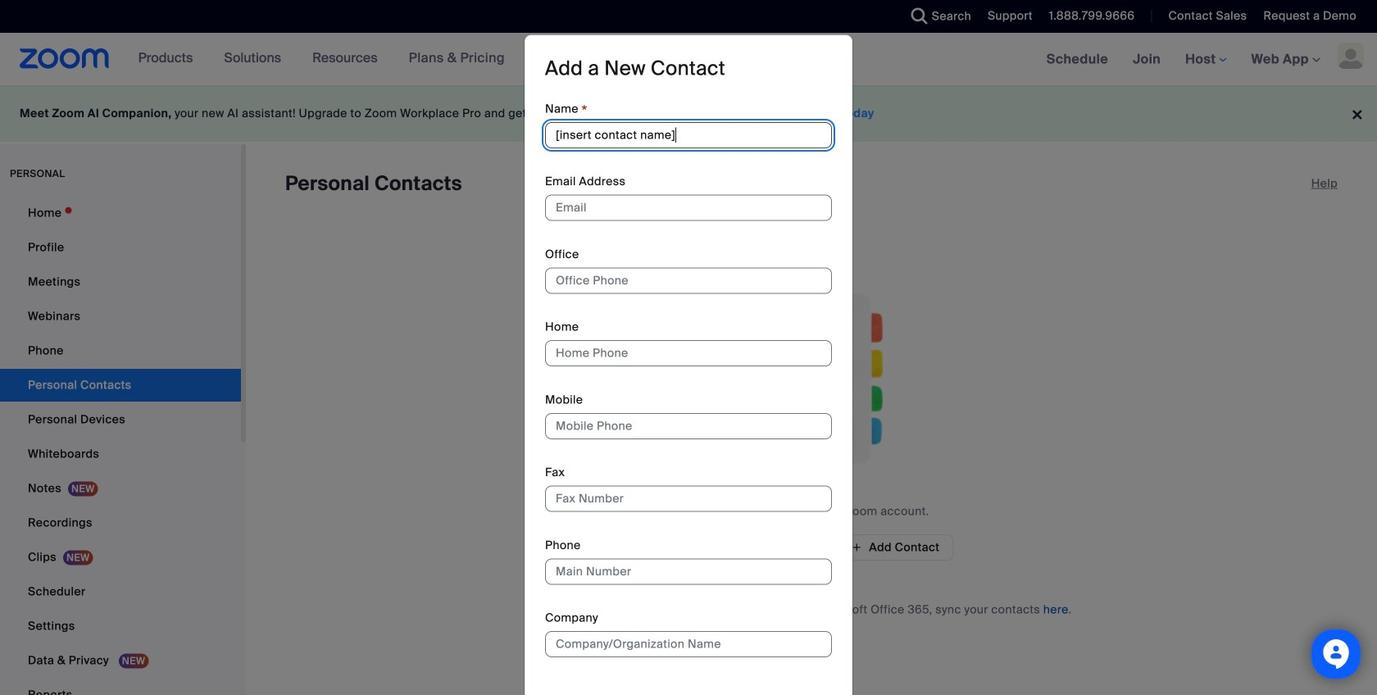 Task type: vqa. For each thing, say whether or not it's contained in the screenshot.
'Zoom Logo'
no



Task type: locate. For each thing, give the bounding box(es) containing it.
Main Number text field
[[545, 559, 832, 585]]

dialog
[[525, 35, 853, 695]]

banner
[[0, 33, 1377, 87]]

meetings navigation
[[1035, 33, 1377, 87]]

Email text field
[[545, 195, 832, 221]]

footer
[[0, 85, 1377, 142]]



Task type: describe. For each thing, give the bounding box(es) containing it.
Mobile Phone text field
[[545, 413, 832, 439]]

Home Phone text field
[[545, 340, 832, 367]]

product information navigation
[[126, 33, 517, 85]]

Office Phone text field
[[545, 268, 832, 294]]

personal menu menu
[[0, 197, 241, 695]]

add image
[[851, 540, 863, 555]]

First and Last Name text field
[[545, 122, 832, 148]]

Company/Organization Name text field
[[545, 631, 832, 658]]

Fax Number text field
[[545, 486, 832, 512]]



